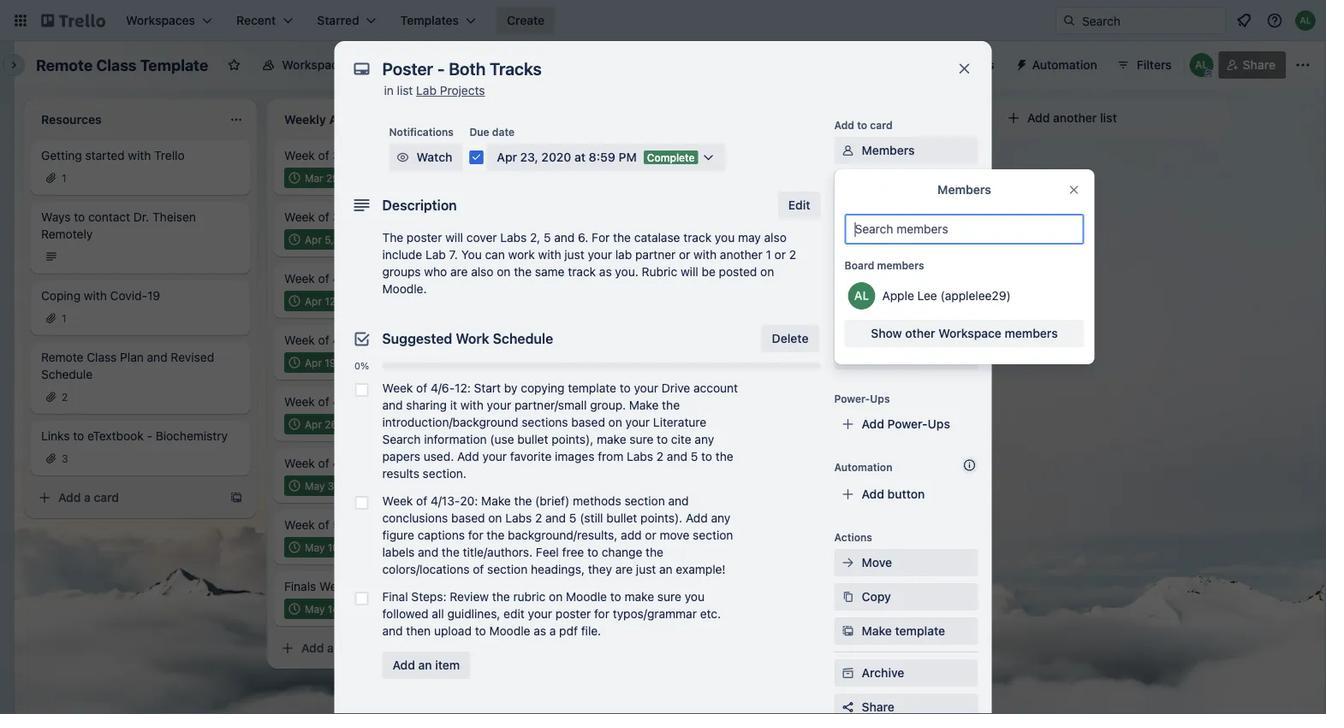 Task type: describe. For each thing, give the bounding box(es) containing it.
workspace inside button
[[282, 58, 345, 72]]

ways to contact dr. theisen remotely
[[41, 210, 196, 241]]

week of 4/13-20: make the (brief) methods section and conclusions based on labs 2 and 5 (still bullet points). add any figure captions for the background/results, add or move section labels and the title/authors. feel free to change the colors/locations of section headings, they are just an example!
[[382, 494, 733, 577]]

mar 29, 2020
[[305, 172, 370, 184]]

cover
[[466, 231, 497, 245]]

week for week of 3/30-4/5
[[284, 210, 315, 224]]

apr 19, 2020
[[305, 357, 367, 369]]

make inside week of 4/6-12: start by copying template to your drive account and sharing it with your partner/small group. make the introduction/background sections  based on your literature search information (use bullet points), make sure to cite any papers used. add your favorite images from labs 2 and 5 to the results section.
[[597, 433, 626, 447]]

by
[[504, 381, 518, 396]]

week for week of 4/13-20: make the (brief) methods section and conclusions based on labs 2 and 5 (still bullet points). add any figure captions for the background/results, add or move section labels and the title/authors. feel free to change the colors/locations of section headings, they are just an example!
[[382, 494, 413, 509]]

Apr 30, 2020 checkbox
[[770, 229, 860, 250]]

0 horizontal spatial power-
[[834, 393, 870, 405]]

sm image for labels
[[839, 176, 857, 193]]

pdf
[[559, 625, 578, 639]]

you.
[[615, 265, 638, 279]]

2020 for week of 4/20-26
[[343, 419, 368, 431]]

add to card
[[834, 119, 893, 131]]

26,
[[325, 419, 340, 431]]

Apr 12, 2020 checkbox
[[284, 291, 372, 312]]

apr for apr 19, 2020
[[305, 357, 322, 369]]

another inside button
[[1053, 111, 1097, 125]]

card down may 12, 2020
[[823, 412, 848, 426]]

make inside the final steps: review the rubric on moodle to make sure you followed all guidlines, edit your poster for typos/grammar etc. and then upload to moodle as a pdf file.
[[625, 590, 654, 604]]

1 vertical spatial ups
[[870, 393, 890, 405]]

14, for 0 / 4
[[571, 234, 585, 246]]

with up same
[[538, 248, 561, 262]]

1 vertical spatial members
[[1005, 327, 1058, 341]]

add left button on the bottom of page
[[862, 488, 884, 502]]

2020 inside option
[[829, 172, 855, 184]]

sm image for move
[[839, 555, 857, 572]]

optional retake (finals week)
[[770, 351, 936, 365]]

apr for apr 5, 2020
[[305, 234, 322, 246]]

final for final lab report - hexokinase track
[[527, 272, 553, 286]]

apr 5, 2020
[[305, 234, 362, 246]]

poster inside the poster will cover labs 2, 5 and 6. for the catalase track you may also include lab 7. you can work with just your lab partner or with another 1 or 2 groups who are also on the same track as you. rubric will be posted on moodle.
[[407, 231, 442, 245]]

Search members text field
[[845, 214, 1084, 245]]

to left cite
[[657, 433, 668, 447]]

a down may 12, 2020 option
[[813, 412, 820, 426]]

list inside button
[[1100, 111, 1117, 125]]

week of 4/20-26
[[284, 395, 378, 409]]

edit
[[788, 198, 810, 212]]

week of 5/4-5/10 link
[[284, 517, 483, 534]]

0 for 12
[[396, 295, 402, 307]]

4/5
[[364, 210, 382, 224]]

and up colors/locations
[[418, 546, 438, 560]]

watch button
[[389, 144, 463, 171]]

the down captions
[[442, 546, 460, 560]]

to right links
[[73, 429, 84, 443]]

the poster will cover labs 2, 5 and 6. for the catalase track you may also include lab 7. you can work with just your lab partner or with another 1 or 2 groups who are also on the same track as you. rubric will be posted on moodle.
[[382, 231, 796, 296]]

your down group.
[[625, 416, 650, 430]]

actions
[[834, 532, 872, 544]]

the up title/authors.
[[487, 529, 505, 543]]

week of 3/23-3/29
[[284, 149, 389, 163]]

ways
[[41, 210, 71, 224]]

12, inside exam 3: ch. 10-12, 15-16, and 18- 21
[[858, 272, 874, 286]]

add up copying
[[544, 351, 567, 365]]

apple lee (applelee29)
[[882, 289, 1011, 303]]

create from template… image for week of 4/6-12
[[473, 642, 486, 656]]

5 inside week of 4/6-12: start by copying template to your drive account and sharing it with your partner/small group. make the introduction/background sections  based on your literature search information (use bullet points), make sure to cite any papers used. add your favorite images from labs 2 and 5 to the results section.
[[691, 450, 698, 464]]

2 horizontal spatial make
[[862, 625, 892, 639]]

power-ups inside button
[[932, 58, 994, 72]]

with inside coping with covid-19 link
[[84, 289, 107, 303]]

week for week of 4/20-26
[[284, 395, 315, 409]]

star or unstar board image
[[227, 58, 241, 72]]

steps:
[[411, 590, 446, 604]]

pm
[[619, 150, 637, 164]]

19,
[[325, 357, 339, 369]]

- for final lab report - hexokinase track
[[620, 272, 626, 286]]

rubric
[[642, 265, 677, 279]]

- for links to etextbook - biochemistry
[[147, 429, 152, 443]]

labs inside week of 4/6-12: start by copying template to your drive account and sharing it with your partner/small group. make the introduction/background sections  based on your literature search information (use bullet points), make sure to cite any papers used. add your favorite images from labs 2 and 5 to the results section.
[[627, 450, 653, 464]]

on inside week of 4/13-20: make the (brief) methods section and conclusions based on labs 2 and 5 (still bullet points). add any figure captions for the background/results, add or move section labels and the title/authors. feel free to change the colors/locations of section headings, they are just an example!
[[488, 512, 502, 526]]

your down (use
[[482, 450, 507, 464]]

1 down the checklist link
[[908, 234, 913, 246]]

fields
[[909, 349, 942, 363]]

all
[[432, 607, 444, 622]]

0 / 3 for tracks
[[665, 172, 681, 184]]

ups inside button
[[972, 58, 994, 72]]

2 up links
[[62, 391, 68, 403]]

of for 3/29
[[318, 149, 329, 163]]

1 vertical spatial section
[[693, 529, 733, 543]]

final for final steps: review the rubric on moodle to make sure you followed all guidlines, edit your poster for typos/grammar etc. and then upload to moodle as a pdf file.
[[382, 590, 408, 604]]

an inside button
[[418, 659, 432, 673]]

0 horizontal spatial automation
[[834, 461, 892, 473]]

1 horizontal spatial ups
[[928, 417, 950, 431]]

coping with covid-19
[[41, 289, 160, 303]]

12, for week of 4/6-12
[[325, 295, 339, 307]]

open information menu image
[[1266, 12, 1283, 29]]

labs inside week of 4/13-20: make the (brief) methods section and conclusions based on labs 2 and 5 (still bullet points). add any figure captions for the background/results, add or move section labels and the title/authors. feel free to change the colors/locations of section headings, they are just an example!
[[505, 512, 532, 526]]

/ up partner
[[673, 234, 676, 246]]

card up 'exam 2: ch. 5-8' 'link'
[[870, 119, 893, 131]]

0 left 4
[[666, 234, 673, 246]]

Apr 19, 2020 checkbox
[[284, 353, 372, 373]]

0 down complete
[[665, 172, 671, 184]]

5/10
[[356, 518, 380, 532]]

sm image for cover
[[839, 313, 857, 330]]

for
[[592, 231, 610, 245]]

0 vertical spatial members
[[877, 259, 924, 271]]

board link
[[398, 51, 471, 79]]

schedule inside remote class plan and revised schedule
[[41, 368, 93, 382]]

1 horizontal spatial apple lee (applelee29) image
[[1190, 53, 1214, 77]]

10,
[[328, 542, 342, 554]]

based inside week of 4/6-12: start by copying template to your drive account and sharing it with your partner/small group. make the introduction/background sections  based on your literature search information (use bullet points), make sure to cite any papers used. add your favorite images from labs 2 and 5 to the results section.
[[571, 416, 605, 430]]

add inside week of 4/13-20: make the (brief) methods section and conclusions based on labs 2 and 5 (still bullet points). add any figure captions for the background/results, add or move section labels and the title/authors. feel free to change the colors/locations of section headings, they are just an example!
[[686, 512, 708, 526]]

add a card button for week of 4/6-12
[[274, 635, 466, 663]]

power-ups button
[[897, 51, 1005, 79]]

sm image for archive
[[839, 665, 857, 682]]

to inside week of 4/13-20: make the (brief) methods section and conclusions based on labs 2 and 5 (still bullet points). add any figure captions for the background/results, add or move section labels and the title/authors. feel free to change the colors/locations of section headings, they are just an example!
[[587, 546, 598, 560]]

to down "they"
[[610, 590, 621, 604]]

1 horizontal spatial workspace
[[938, 327, 1002, 341]]

1 vertical spatial members
[[938, 183, 991, 197]]

labels
[[862, 178, 899, 192]]

21
[[770, 289, 783, 303]]

bullet inside week of 4/13-20: make the (brief) methods section and conclusions based on labs 2 and 5 (still bullet points). add any figure captions for the background/results, add or move section labels and the title/authors. feel free to change the colors/locations of section headings, they are just an example!
[[606, 512, 637, 526]]

apr for apr 12, 2020
[[305, 295, 322, 307]]

from
[[598, 450, 623, 464]]

2020 for poster - both tracks
[[586, 172, 611, 184]]

remote class plan and revised schedule
[[41, 351, 214, 382]]

may 3, 2020
[[305, 480, 365, 492]]

make inside week of 4/6-12: start by copying template to your drive account and sharing it with your partner/small group. make the introduction/background sections  based on your literature search information (use bullet points), make sure to cite any papers used. add your favorite images from labs 2 and 5 to the results section.
[[629, 399, 659, 413]]

5 inside the poster will cover labs 2, 5 and 6. for the catalase track you may also include lab 7. you can work with just your lab partner or with another 1 or 2 groups who are also on the same track as you. rubric will be posted on moodle.
[[544, 231, 551, 245]]

0%
[[354, 361, 369, 372]]

2 inside week of 4/6-12: start by copying template to your drive account and sharing it with your partner/small group. make the introduction/background sections  based on your literature search information (use bullet points), make sure to cite any papers used. add your favorite images from labs 2 and 5 to the results section.
[[656, 450, 664, 464]]

papers
[[382, 450, 420, 464]]

and right 26
[[382, 399, 403, 413]]

any inside week of 4/6-12: start by copying template to your drive account and sharing it with your partner/small group. make the introduction/background sections  based on your literature search information (use bullet points), make sure to cite any papers used. add your favorite images from labs 2 and 5 to the results section.
[[695, 433, 714, 447]]

your inside the final steps: review the rubric on moodle to make sure you followed all guidlines, edit your poster for typos/grammar etc. and then upload to moodle as a pdf file.
[[528, 607, 552, 622]]

May 12, 2020 checkbox
[[770, 370, 861, 390]]

may for exam 3: ch. 10-12, 15-16, and 18- 21
[[791, 312, 811, 324]]

Apr 26, 2020 checkbox
[[284, 414, 374, 435]]

attachment button
[[834, 274, 978, 301]]

date
[[492, 126, 515, 138]]

points),
[[552, 433, 593, 447]]

10 for 5/3
[[404, 480, 415, 492]]

/ for week of 4/13-19
[[403, 357, 406, 369]]

1 horizontal spatial or
[[679, 248, 690, 262]]

mar for mar 29, 2020
[[305, 172, 323, 184]]

points).
[[640, 512, 682, 526]]

apple
[[882, 289, 914, 303]]

week of 4/6-12 link
[[284, 271, 483, 288]]

and down cite
[[667, 450, 687, 464]]

add down "then"
[[393, 659, 415, 673]]

archive
[[862, 666, 904, 681]]

labels link
[[834, 171, 978, 199]]

0 / 7 for 19
[[396, 357, 412, 369]]

sm image for members
[[839, 142, 857, 159]]

of for 12:
[[416, 381, 427, 396]]

to up 'exam 2: ch. 5-8' 'link'
[[857, 119, 867, 131]]

week for week of 4/27-5/3
[[284, 457, 315, 471]]

with up be
[[694, 248, 717, 262]]

the down account
[[716, 450, 733, 464]]

add down the automation button
[[1027, 111, 1050, 125]]

sm image for checklist
[[839, 211, 857, 228]]

to inside ways to contact dr. theisen remotely
[[74, 210, 85, 224]]

add button
[[862, 488, 925, 502]]

of down title/authors.
[[473, 563, 484, 577]]

as inside the poster will cover labs 2, 5 and 6. for the catalase track you may also include lab 7. you can work with just your lab partner or with another 1 or 2 groups who are also on the same track as you. rubric will be posted on moodle.
[[599, 265, 612, 279]]

due date
[[469, 126, 515, 138]]

week for week of 4/13-19
[[284, 333, 315, 348]]

add a card button down may 12, 2020
[[760, 406, 952, 433]]

0 horizontal spatial moodle
[[489, 625, 530, 639]]

started
[[85, 149, 125, 163]]

remote for remote class template
[[36, 56, 93, 74]]

sm image for make template
[[839, 623, 857, 640]]

the up lab
[[613, 231, 631, 245]]

/ for week of 4/20-26
[[404, 419, 407, 431]]

1 horizontal spatial schedule
[[493, 331, 553, 347]]

0 / 8
[[399, 172, 415, 184]]

remote for remote class plan and revised schedule
[[41, 351, 83, 365]]

are inside the poster will cover labs 2, 5 and 6. for the catalase track you may also include lab 7. you can work with just your lab partner or with another 1 or 2 groups who are also on the same track as you. rubric will be posted on moodle.
[[450, 265, 468, 279]]

1 vertical spatial 3
[[62, 453, 68, 465]]

create from template… image
[[229, 491, 243, 505]]

0 / 10 for 5/3
[[394, 480, 415, 492]]

1 vertical spatial track
[[568, 265, 596, 279]]

add a card button for final lab report - hexokinase track
[[517, 344, 709, 372]]

edit
[[504, 607, 525, 622]]

for inside the final steps: review the rubric on moodle to make sure you followed all guidlines, edit your poster for typos/grammar etc. and then upload to moodle as a pdf file.
[[594, 607, 610, 622]]

26
[[364, 395, 378, 409]]

lab exam link
[[770, 209, 969, 226]]

are inside week of 4/13-20: make the (brief) methods section and conclusions based on labs 2 and 5 (still bullet points). add any figure captions for the background/results, add or move section labels and the title/authors. feel free to change the colors/locations of section headings, they are just an example!
[[615, 563, 633, 577]]

week for week of 3/23-3/29
[[284, 149, 315, 163]]

cite
[[671, 433, 691, 447]]

to down 'guidlines,'
[[475, 625, 486, 639]]

primary element
[[0, 0, 1326, 41]]

3 for finals week 5/9-15
[[433, 604, 439, 616]]

add an item button
[[382, 652, 470, 680]]

may for optional retake (finals week)
[[791, 374, 811, 386]]

0 horizontal spatial will
[[445, 231, 463, 245]]

5/3
[[363, 457, 381, 471]]

members link
[[834, 137, 978, 164]]

for inside week of 4/13-20: make the (brief) methods section and conclusions based on labs 2 and 5 (still bullet points). add any figure captions for the background/results, add or move section labels and the title/authors. feel free to change the colors/locations of section headings, they are just an example!
[[468, 529, 483, 543]]

1 horizontal spatial also
[[764, 231, 787, 245]]

another inside the poster will cover labs 2, 5 and 6. for the catalase track you may also include lab 7. you can work with just your lab partner or with another 1 or 2 groups who are also on the same track as you. rubric will be posted on moodle.
[[720, 248, 763, 262]]

with inside getting started with trello link
[[128, 149, 151, 163]]

5, for ch.
[[814, 312, 823, 324]]

week of 4/6-12
[[284, 272, 369, 286]]

on inside the final steps: review the rubric on moodle to make sure you followed all guidlines, edit your poster for typos/grammar etc. and then upload to moodle as a pdf file.
[[549, 590, 563, 604]]

0 for 26
[[398, 419, 404, 431]]

add down may 14, 2020 option
[[301, 642, 324, 656]]

/ for week of 4/27-5/3
[[401, 480, 404, 492]]

and inside the final steps: review the rubric on moodle to make sure you followed all guidlines, edit your poster for typos/grammar etc. and then upload to moodle as a pdf file.
[[382, 625, 403, 639]]

4/13- for 20:
[[431, 494, 460, 509]]

create from template… image for final lab report - hexokinase track
[[716, 351, 729, 365]]

template inside week of 4/6-12: start by copying template to your drive account and sharing it with your partner/small group. make the introduction/background sections  based on your literature search information (use bullet points), make sure to cite any papers used. add your favorite images from labs 2 and 5 to the results section.
[[568, 381, 616, 396]]

you inside the poster will cover labs 2, 5 and 6. for the catalase track you may also include lab 7. you can work with just your lab partner or with another 1 or 2 groups who are also on the same track as you. rubric will be posted on moodle.
[[715, 231, 735, 245]]

of for 12
[[318, 272, 329, 286]]

add a card button for coping with covid-19
[[31, 485, 223, 512]]

card for week of 4/6-12
[[337, 642, 362, 656]]

show menu image
[[1294, 57, 1312, 74]]

1 up other
[[904, 312, 909, 324]]

mark due date as complete image
[[469, 151, 483, 164]]

biochemistry
[[156, 429, 228, 443]]

1 vertical spatial power-ups
[[834, 393, 890, 405]]

lab exam
[[770, 210, 824, 224]]

23, for apr 23, 2020
[[568, 172, 583, 184]]

to up group.
[[620, 381, 631, 396]]

archive link
[[834, 660, 978, 687]]

12, for optional retake (finals week)
[[814, 374, 828, 386]]

week for week of 4/6-12: start by copying template to your drive account and sharing it with your partner/small group. make the introduction/background sections  based on your literature search information (use bullet points), make sure to cite any papers used. add your favorite images from labs 2 and 5 to the results section.
[[382, 381, 413, 396]]

31,
[[812, 172, 826, 184]]

as inside the final steps: review the rubric on moodle to make sure you followed all guidlines, edit your poster for typos/grammar etc. and then upload to moodle as a pdf file.
[[534, 625, 546, 639]]

guidlines,
[[447, 607, 500, 622]]

may 14, 2020 for 0 / 3
[[305, 604, 370, 616]]

(brief)
[[535, 494, 570, 509]]

3/29
[[363, 149, 389, 163]]

on down can
[[497, 265, 511, 279]]

on inside week of 4/6-12: start by copying template to your drive account and sharing it with your partner/small group. make the introduction/background sections  based on your literature search information (use bullet points), make sure to cite any papers used. add your favorite images from labs 2 and 5 to the results section.
[[608, 416, 622, 430]]

0 left "all"
[[423, 604, 430, 616]]

sm image for watch
[[394, 149, 411, 166]]

change
[[602, 546, 642, 560]]

2020 for week of 4/27-5/3
[[340, 480, 365, 492]]

1 horizontal spatial track
[[683, 231, 712, 245]]

apple lee (applelee29) image
[[1295, 10, 1316, 31]]

an inside week of 4/13-20: make the (brief) methods section and conclusions based on labs 2 and 5 (still bullet points). add any figure captions for the background/results, add or move section labels and the title/authors. feel free to change the colors/locations of section headings, they are just an example!
[[659, 563, 673, 577]]

and down (brief)
[[545, 512, 566, 526]]

add a card down may 12, 2020 option
[[788, 412, 848, 426]]

track
[[527, 289, 558, 303]]

sure inside week of 4/6-12: start by copying template to your drive account and sharing it with your partner/small group. make the introduction/background sections  based on your literature search information (use bullet points), make sure to cite any papers used. add your favorite images from labs 2 and 5 to the results section.
[[630, 433, 654, 447]]

1 vertical spatial 8
[[409, 172, 415, 184]]

Mar 31, 2020 checkbox
[[770, 168, 860, 188]]

board for board
[[427, 58, 461, 72]]

Mark due date as complete checkbox
[[469, 151, 483, 164]]

0 / 3 for 15
[[423, 604, 439, 616]]

add down links
[[58, 491, 81, 505]]

labs inside the poster will cover labs 2, 5 and 6. for the catalase track you may also include lab 7. you can work with just your lab partner or with another 1 or 2 groups who are also on the same track as you. rubric will be posted on moodle.
[[500, 231, 527, 245]]

of for 5/10
[[318, 518, 329, 532]]

/ down complete
[[671, 172, 674, 184]]

based inside week of 4/13-20: make the (brief) methods section and conclusions based on labs 2 and 5 (still bullet points). add any figure captions for the background/results, add or move section labels and the title/authors. feel free to change the colors/locations of section headings, they are just an example!
[[451, 512, 485, 526]]

coping
[[41, 289, 81, 303]]

0 / 10 for 26
[[398, 419, 418, 431]]

to down literature
[[701, 450, 712, 464]]

Apr 23, 2020 checkbox
[[527, 168, 617, 188]]

2020 for week of 3/23-3/29
[[344, 172, 370, 184]]

and inside exam 3: ch. 10-12, 15-16, and 18- 21
[[915, 272, 935, 286]]

or inside week of 4/13-20: make the (brief) methods section and conclusions based on labs 2 and 5 (still bullet points). add any figure captions for the background/results, add or move section labels and the title/authors. feel free to change the colors/locations of section headings, they are just an example!
[[645, 529, 656, 543]]

2020 for lab exam
[[829, 234, 855, 246]]

lab inside the poster will cover labs 2, 5 and 6. for the catalase track you may also include lab 7. you can work with just your lab partner or with another 1 or 2 groups who are also on the same track as you. rubric will be posted on moodle.
[[425, 248, 446, 262]]

/ for week of 4/6-12
[[402, 295, 406, 307]]

lab up apr 30, 2020 checkbox at the top of page
[[770, 210, 791, 224]]

create button
[[497, 7, 555, 34]]

add down optional retake (finals week) "link"
[[862, 417, 884, 431]]

0 vertical spatial moodle
[[566, 590, 607, 604]]

colors/locations
[[382, 563, 470, 577]]

Board name text field
[[27, 51, 217, 79]]

0 notifications image
[[1234, 10, 1254, 31]]

make template link
[[834, 618, 978, 645]]

card for final lab report - hexokinase track
[[580, 351, 605, 365]]

remotely
[[41, 227, 93, 241]]

0 / 4
[[666, 234, 682, 246]]

apr for apr 30, 2020
[[791, 234, 808, 246]]

on up 21
[[760, 265, 774, 279]]

week for week of 5/4-5/10
[[284, 518, 315, 532]]

week of 3/23-3/29 link
[[284, 147, 483, 164]]

headings,
[[531, 563, 585, 577]]

feel
[[536, 546, 559, 560]]

2 vertical spatial power-
[[887, 417, 928, 431]]

/ up "then"
[[430, 604, 433, 616]]

may 12, 2020
[[791, 374, 856, 386]]

add button button
[[834, 481, 978, 509]]

lab down board link in the top left of the page
[[416, 83, 437, 98]]

suggested
[[382, 331, 452, 347]]

0 for 5/10
[[399, 542, 405, 554]]

the down the move
[[646, 546, 663, 560]]

lab
[[615, 248, 632, 262]]

may right 2,
[[548, 234, 568, 246]]



Task type: locate. For each thing, give the bounding box(es) containing it.
week inside week of 4/20-26 link
[[284, 395, 315, 409]]

2 vertical spatial make
[[862, 625, 892, 639]]

0 vertical spatial may 14, 2020
[[548, 234, 613, 246]]

0 vertical spatial section
[[625, 494, 665, 509]]

final lab report - hexokinase track link
[[527, 271, 726, 305]]

sm image for copy
[[839, 589, 857, 606]]

1 up 21
[[766, 248, 771, 262]]

4/13-
[[333, 333, 362, 348], [431, 494, 460, 509]]

1 horizontal spatial 14,
[[571, 234, 585, 246]]

0 horizontal spatial or
[[645, 529, 656, 543]]

2 horizontal spatial or
[[774, 248, 786, 262]]

1 vertical spatial template
[[895, 625, 945, 639]]

may 14, 2020
[[548, 234, 613, 246], [305, 604, 370, 616]]

8 inside 'link'
[[852, 149, 860, 163]]

0
[[399, 172, 405, 184], [665, 172, 671, 184], [391, 234, 398, 246], [666, 234, 673, 246], [396, 295, 402, 307], [396, 357, 403, 369], [398, 419, 404, 431], [394, 480, 401, 492], [399, 542, 405, 554], [423, 604, 430, 616]]

board up lab projects 'link'
[[427, 58, 461, 72]]

add a card for week of 4/6-12
[[301, 642, 362, 656]]

description
[[382, 197, 457, 214]]

share button
[[1219, 51, 1286, 79]]

12, inside option
[[814, 374, 828, 386]]

sm image
[[839, 142, 857, 159], [394, 149, 411, 166], [839, 176, 857, 193], [839, 313, 857, 330], [839, 623, 857, 640]]

apr
[[497, 150, 517, 164], [548, 172, 565, 184], [305, 234, 322, 246], [791, 234, 808, 246], [305, 295, 322, 307], [305, 357, 322, 369], [305, 419, 322, 431]]

lab up track
[[556, 272, 577, 286]]

week inside week of 5/4-5/10 link
[[284, 518, 315, 532]]

0 vertical spatial ups
[[972, 58, 994, 72]]

final inside final lab report - hexokinase track
[[527, 272, 553, 286]]

for up file.
[[594, 607, 610, 622]]

a for coping with covid-19
[[84, 491, 91, 505]]

1 horizontal spatial are
[[615, 563, 633, 577]]

card
[[870, 119, 893, 131], [580, 351, 605, 365], [823, 412, 848, 426], [94, 491, 119, 505], [337, 642, 362, 656]]

a for week of 4/6-12
[[327, 642, 334, 656]]

1 vertical spatial -
[[620, 272, 626, 286]]

2020 inside checkbox
[[342, 357, 367, 369]]

the down drive
[[662, 399, 680, 413]]

sharing
[[406, 399, 447, 413]]

review
[[450, 590, 489, 604]]

poster inside the final steps: review the rubric on moodle to make sure you followed all guidlines, edit your poster for typos/grammar etc. and then upload to moodle as a pdf file.
[[555, 607, 591, 622]]

just inside week of 4/13-20: make the (brief) methods section and conclusions based on labs 2 and 5 (still bullet points). add any figure captions for the background/results, add or move section labels and the title/authors. feel free to change the colors/locations of section headings, they are just an example!
[[636, 563, 656, 577]]

2 inside week of 4/13-20: make the (brief) methods section and conclusions based on labs 2 and 5 (still bullet points). add any figure captions for the background/results, add or move section labels and the title/authors. feel free to change the colors/locations of section headings, they are just an example!
[[535, 512, 542, 526]]

0 for 4/5
[[391, 234, 398, 246]]

sm image inside make template link
[[839, 623, 857, 640]]

may for week of 5/4-5/10
[[305, 542, 325, 554]]

0 horizontal spatial also
[[471, 265, 494, 279]]

week for week of 4/6-12
[[284, 272, 315, 286]]

1 horizontal spatial 12,
[[814, 374, 828, 386]]

week of 4/27-5/3 link
[[284, 455, 483, 473]]

they
[[588, 563, 612, 577]]

add power-ups
[[862, 417, 950, 431]]

1 vertical spatial final
[[382, 590, 408, 604]]

4/6- inside week of 4/6-12: start by copying template to your drive account and sharing it with your partner/small group. make the introduction/background sections  based on your literature search information (use bullet points), make sure to cite any papers used. add your favorite images from labs 2 and 5 to the results section.
[[431, 381, 455, 396]]

apr down week of 4/6-12
[[305, 295, 322, 307]]

members
[[862, 143, 915, 158], [938, 183, 991, 197]]

0 vertical spatial remote
[[36, 56, 93, 74]]

None checkbox
[[527, 308, 618, 329]]

0 vertical spatial 3
[[674, 172, 681, 184]]

4/13- for 19
[[333, 333, 362, 348]]

4/6- for 12:
[[431, 381, 455, 396]]

10 for 26
[[407, 419, 418, 431]]

1 horizontal spatial power-ups
[[932, 58, 994, 72]]

share
[[1243, 58, 1276, 72]]

coping with covid-19 link
[[41, 288, 240, 305]]

2 horizontal spatial 3
[[674, 172, 681, 184]]

favorite
[[510, 450, 552, 464]]

sm image
[[839, 211, 857, 228], [839, 555, 857, 572], [839, 589, 857, 606], [839, 665, 857, 682]]

2 sm image from the top
[[839, 555, 857, 572]]

0 vertical spatial 23,
[[520, 150, 538, 164]]

8 down watch button
[[409, 172, 415, 184]]

0 for 19
[[396, 357, 403, 369]]

2 horizontal spatial 12,
[[858, 272, 874, 286]]

exam for 3:
[[770, 272, 800, 286]]

of inside week of 4/6-12: start by copying template to your drive account and sharing it with your partner/small group. make the introduction/background sections  based on your literature search information (use bullet points), make sure to cite any papers used. add your favorite images from labs 2 and 5 to the results section.
[[416, 381, 427, 396]]

any inside week of 4/13-20: make the (brief) methods section and conclusions based on labs 2 and 5 (still bullet points). add any figure captions for the background/results, add or move section labels and the title/authors. feel free to change the colors/locations of section headings, they are just an example!
[[711, 512, 730, 526]]

template inside make template link
[[895, 625, 945, 639]]

3 sm image from the top
[[839, 589, 857, 606]]

23,
[[520, 150, 538, 164], [568, 172, 583, 184]]

apr left 30,
[[791, 234, 808, 246]]

a for final lab report - hexokinase track
[[570, 351, 577, 365]]

move
[[660, 529, 690, 543]]

apr for apr 23, 2020 at 8:59 pm
[[497, 150, 517, 164]]

the inside the final steps: review the rubric on moodle to make sure you followed all guidlines, edit your poster for typos/grammar etc. and then upload to moodle as a pdf file.
[[492, 590, 510, 604]]

2 mar from the left
[[791, 172, 810, 184]]

make right 20:
[[481, 494, 511, 509]]

remote inside board name text field
[[36, 56, 93, 74]]

ch. right 3:
[[818, 272, 837, 286]]

0 horizontal spatial list
[[397, 83, 413, 98]]

0 vertical spatial template
[[568, 381, 616, 396]]

7 for 12
[[406, 295, 411, 307]]

1 vertical spatial 19
[[362, 333, 375, 348]]

class inside board name text field
[[96, 56, 137, 74]]

19 for 4/13-
[[362, 333, 375, 348]]

apr 12, 2020
[[305, 295, 367, 307]]

May 10, 2020 checkbox
[[284, 538, 375, 558]]

0 / 3
[[665, 172, 681, 184], [423, 604, 439, 616]]

1 horizontal spatial 23,
[[568, 172, 583, 184]]

week inside finals week 5/9-15 link
[[319, 580, 350, 594]]

of up apr 12, 2020 checkbox
[[318, 272, 329, 286]]

(use
[[490, 433, 514, 447]]

0 vertical spatial automation
[[1032, 58, 1097, 72]]

None text field
[[374, 53, 939, 84]]

customize views image
[[480, 57, 497, 74]]

add a card for final lab report - hexokinase track
[[544, 351, 605, 365]]

apr for apr 26, 2020
[[305, 419, 322, 431]]

- right the etextbook
[[147, 429, 152, 443]]

of for 5/3
[[318, 457, 329, 471]]

0 down week of 3/23-3/29 link at the top
[[399, 172, 405, 184]]

2 horizontal spatial section
[[693, 529, 733, 543]]

exam inside exam 3: ch. 10-12, 15-16, and 18- 21
[[770, 272, 800, 286]]

ch. inside exam 3: ch. 10-12, 15-16, and 18- 21
[[818, 272, 837, 286]]

you up etc. at the bottom of the page
[[685, 590, 705, 604]]

0 vertical spatial ch.
[[817, 149, 836, 163]]

1 vertical spatial any
[[711, 512, 730, 526]]

/ down 'groups'
[[402, 295, 406, 307]]

0 / 10
[[398, 419, 418, 431], [394, 480, 415, 492]]

1 horizontal spatial 19
[[362, 333, 375, 348]]

2020 for week of 3/30-4/5
[[337, 234, 362, 246]]

apr inside apr 19, 2020 checkbox
[[305, 357, 322, 369]]

12
[[357, 272, 369, 286]]

etc.
[[700, 607, 721, 622]]

sm image inside watch button
[[394, 149, 411, 166]]

5 inside week of 4/13-20: make the (brief) methods section and conclusions based on labs 2 and 5 (still bullet points). add any figure captions for the background/results, add or move section labels and the title/authors. feel free to change the colors/locations of section headings, they are just an example!
[[569, 512, 577, 526]]

1 down getting
[[62, 172, 66, 184]]

2 down apr 30, 2020
[[789, 248, 796, 262]]

may 14, 2020 for 0 / 4
[[548, 234, 613, 246]]

an left example!
[[659, 563, 673, 577]]

copy
[[862, 590, 891, 604]]

1 horizontal spatial -
[[566, 149, 572, 163]]

sm image inside members "link"
[[839, 142, 857, 159]]

ups
[[972, 58, 994, 72], [870, 393, 890, 405], [928, 417, 950, 431]]

0 horizontal spatial 12,
[[325, 295, 339, 307]]

1 horizontal spatial power-
[[887, 417, 928, 431]]

0 for 3/29
[[399, 172, 405, 184]]

links to etextbook - biochemistry link
[[41, 428, 240, 445]]

2020 for week of 5/4-5/10
[[344, 542, 370, 554]]

0 horizontal spatial 4/6-
[[333, 272, 357, 286]]

or
[[679, 248, 690, 262], [774, 248, 786, 262], [645, 529, 656, 543]]

5
[[544, 231, 551, 245], [691, 450, 698, 464], [569, 512, 577, 526], [409, 542, 415, 554]]

/ for week of 5/4-5/10
[[405, 542, 409, 554]]

add
[[1027, 111, 1050, 125], [834, 119, 854, 131], [544, 351, 567, 365], [788, 412, 810, 426], [862, 417, 884, 431], [457, 450, 479, 464], [862, 488, 884, 502], [58, 491, 81, 505], [686, 512, 708, 526], [301, 642, 324, 656], [393, 659, 415, 673]]

on right rubric
[[549, 590, 563, 604]]

0 for 5/3
[[394, 480, 401, 492]]

0 vertical spatial 4/6-
[[333, 272, 357, 286]]

apr inside apr 23, 2020 "option"
[[548, 172, 565, 184]]

19 down ways to contact dr. theisen remotely link
[[147, 289, 160, 303]]

just down 'change'
[[636, 563, 656, 577]]

may 14, 2020 inside checkbox
[[548, 234, 613, 246]]

week inside week of 3/23-3/29 link
[[284, 149, 315, 163]]

1 0 / 7 from the top
[[396, 295, 411, 307]]

apple lee (applelee29) image
[[1190, 53, 1214, 77], [848, 283, 875, 310]]

lab inside final lab report - hexokinase track
[[556, 272, 577, 286]]

may for week of 4/27-5/3
[[305, 480, 325, 492]]

ups down fields
[[928, 417, 950, 431]]

track right same
[[568, 265, 596, 279]]

mar inside option
[[791, 172, 810, 184]]

make inside week of 4/13-20: make the (brief) methods section and conclusions based on labs 2 and 5 (still bullet points). add any figure captions for the background/results, add or move section labels and the title/authors. feel free to change the colors/locations of section headings, they are just an example!
[[481, 494, 511, 509]]

2020 for week of 4/13-19
[[342, 357, 367, 369]]

1 horizontal spatial for
[[594, 607, 610, 622]]

make right group.
[[629, 399, 659, 413]]

0 horizontal spatial mar
[[305, 172, 323, 184]]

copying
[[521, 381, 565, 396]]

1 down coping
[[62, 312, 66, 324]]

12, down week of 4/6-12
[[325, 295, 339, 307]]

schedule
[[493, 331, 553, 347], [41, 368, 93, 382]]

typos/grammar
[[613, 607, 697, 622]]

0 down week of 4/13-19 link
[[396, 357, 403, 369]]

projects
[[440, 83, 485, 98]]

create from template… image
[[716, 351, 729, 365], [473, 642, 486, 656]]

0 vertical spatial schedule
[[493, 331, 553, 347]]

1 vertical spatial may 14, 2020
[[305, 604, 370, 616]]

0 vertical spatial class
[[96, 56, 137, 74]]

1 vertical spatial are
[[615, 563, 633, 577]]

your down for
[[588, 248, 612, 262]]

1 vertical spatial 10
[[404, 480, 415, 492]]

class for plan
[[87, 351, 117, 365]]

exam 3: ch. 10-12, 15-16, and 18- 21 link
[[770, 271, 969, 305]]

1 vertical spatial will
[[681, 265, 698, 279]]

members inside "link"
[[862, 143, 915, 158]]

1 vertical spatial workspace
[[938, 327, 1002, 341]]

report
[[580, 272, 617, 286]]

0 vertical spatial an
[[659, 563, 673, 577]]

mar inside option
[[305, 172, 323, 184]]

ch. inside 'link'
[[817, 149, 836, 163]]

2020 for optional retake (finals week)
[[831, 374, 856, 386]]

0 horizontal spatial 4/13-
[[333, 333, 362, 348]]

0 vertical spatial track
[[683, 231, 712, 245]]

create from template… image up account
[[716, 351, 729, 365]]

apr down week of 3/30-4/5
[[305, 234, 322, 246]]

exam for 2:
[[770, 149, 800, 163]]

week inside week of 4/13-19 link
[[284, 333, 315, 348]]

sm image inside move link
[[839, 555, 857, 572]]

0 vertical spatial final
[[527, 272, 553, 286]]

create from template… image down 'guidlines,'
[[473, 642, 486, 656]]

and inside remote class plan and revised schedule
[[147, 351, 168, 365]]

card up group.
[[580, 351, 605, 365]]

will up the 7. at the top left of the page
[[445, 231, 463, 245]]

sm image inside labels link
[[839, 176, 857, 193]]

power-
[[932, 58, 972, 72], [834, 393, 870, 405], [887, 417, 928, 431]]

of for 26
[[318, 395, 329, 409]]

also
[[764, 231, 787, 245], [471, 265, 494, 279]]

3:
[[804, 272, 814, 286]]

week of 3/30-4/5
[[284, 210, 382, 224]]

12:
[[455, 381, 471, 396]]

final up followed on the left bottom of the page
[[382, 590, 408, 604]]

board inside board link
[[427, 58, 461, 72]]

sm image inside archive link
[[839, 665, 857, 682]]

5, down week of 3/30-4/5
[[325, 234, 334, 246]]

1 vertical spatial ch.
[[818, 272, 837, 286]]

1 horizontal spatial 4/13-
[[431, 494, 460, 509]]

template down copy link
[[895, 625, 945, 639]]

14, for 0 / 3
[[328, 604, 342, 616]]

2 7 from the top
[[406, 357, 412, 369]]

0 vertical spatial 19
[[147, 289, 160, 303]]

May 5, 2020 checkbox
[[770, 308, 856, 329]]

your down rubric
[[528, 607, 552, 622]]

2020 inside "option"
[[586, 172, 611, 184]]

a down the etextbook
[[84, 491, 91, 505]]

0 vertical spatial exam
[[770, 149, 800, 163]]

3 for poster - both tracks
[[674, 172, 681, 184]]

20:
[[460, 494, 478, 509]]

sm image inside copy link
[[839, 589, 857, 606]]

1 horizontal spatial just
[[636, 563, 656, 577]]

checklist
[[862, 212, 914, 226]]

apr inside apr 30, 2020 checkbox
[[791, 234, 808, 246]]

2 0 / 7 from the top
[[396, 357, 412, 369]]

1 horizontal spatial section
[[625, 494, 665, 509]]

0 vertical spatial make
[[629, 399, 659, 413]]

4/13- inside week of 4/13-20: make the (brief) methods section and conclusions based on labs 2 and 5 (still bullet points). add any figure captions for the background/results, add or move section labels and the title/authors. feel free to change the colors/locations of section headings, they are just an example!
[[431, 494, 460, 509]]

week up apr 26, 2020 checkbox
[[284, 395, 315, 409]]

1 vertical spatial list
[[1100, 111, 1117, 125]]

12, inside checkbox
[[325, 295, 339, 307]]

of up apr 26, 2020 checkbox
[[318, 395, 329, 409]]

week up 'apr 5, 2020' option
[[284, 210, 315, 224]]

add up the move
[[686, 512, 708, 526]]

5 up colors/locations
[[409, 542, 415, 554]]

ups left the automation button
[[972, 58, 994, 72]]

23, down at
[[568, 172, 583, 184]]

bullet up add at the bottom
[[606, 512, 637, 526]]

you left may
[[715, 231, 735, 245]]

0 / 10 down papers
[[394, 480, 415, 492]]

getting started with trello
[[41, 149, 185, 163]]

groups
[[382, 265, 421, 279]]

12, down retake
[[814, 374, 828, 386]]

0 / 7 down suggested on the top left of the page
[[396, 357, 412, 369]]

final inside the final steps: review the rubric on moodle to make sure you followed all guidlines, edit your poster for typos/grammar etc. and then upload to moodle as a pdf file.
[[382, 590, 408, 604]]

May 14, 2020 checkbox
[[527, 229, 618, 250]]

0 vertical spatial sure
[[630, 433, 654, 447]]

of for 19
[[318, 333, 329, 348]]

also right may
[[764, 231, 787, 245]]

final lab report - hexokinase track
[[527, 272, 693, 303]]

2 horizontal spatial -
[[620, 272, 626, 286]]

Mar 29, 2020 checkbox
[[284, 168, 375, 188]]

you inside the final steps: review the rubric on moodle to make sure you followed all guidlines, edit your poster for typos/grammar etc. and then upload to moodle as a pdf file.
[[685, 590, 705, 604]]

1 vertical spatial as
[[534, 625, 546, 639]]

custom fields
[[862, 349, 942, 363]]

0 vertical spatial 10
[[407, 419, 418, 431]]

3/30-
[[333, 210, 364, 224]]

1 horizontal spatial poster
[[555, 607, 591, 622]]

1 vertical spatial 0 / 3
[[423, 604, 439, 616]]

automation inside button
[[1032, 58, 1097, 72]]

add a card button down followed on the left bottom of the page
[[274, 635, 466, 663]]

0 horizontal spatial 3
[[62, 453, 68, 465]]

on
[[497, 265, 511, 279], [760, 265, 774, 279], [608, 416, 622, 430], [488, 512, 502, 526], [549, 590, 563, 604]]

0 horizontal spatial final
[[382, 590, 408, 604]]

of for 4/5
[[318, 210, 329, 224]]

template up group.
[[568, 381, 616, 396]]

7 for 19
[[406, 357, 412, 369]]

with left covid-
[[84, 289, 107, 303]]

2020 for exam 3: ch. 10-12, 15-16, and 18- 21
[[826, 312, 851, 324]]

week up conclusions at the left of page
[[382, 494, 413, 509]]

add a card up copying
[[544, 351, 605, 365]]

apr inside apr 12, 2020 checkbox
[[305, 295, 322, 307]]

0 / 7 down 'groups'
[[396, 295, 411, 307]]

may for finals week 5/9-15
[[305, 604, 325, 616]]

class for template
[[96, 56, 137, 74]]

0 vertical spatial based
[[571, 416, 605, 430]]

/ down watch button
[[405, 172, 409, 184]]

add down may 12, 2020 option
[[788, 412, 810, 426]]

free
[[562, 546, 584, 560]]

an
[[659, 563, 673, 577], [418, 659, 432, 673]]

5 left '(still'
[[569, 512, 577, 526]]

theisen
[[152, 210, 196, 224]]

move
[[862, 556, 892, 570]]

may down optional at the right of page
[[791, 374, 811, 386]]

2020 inside checkbox
[[344, 542, 370, 554]]

0 horizontal spatial apple lee (applelee29) image
[[848, 283, 875, 310]]

/ for week of 3/30-4/5
[[398, 234, 401, 246]]

1 vertical spatial 5,
[[814, 312, 823, 324]]

may
[[738, 231, 761, 245]]

just down 6.
[[564, 248, 584, 262]]

with inside week of 4/6-12: start by copying template to your drive account and sharing it with your partner/small group. make the introduction/background sections  based on your literature search information (use bullet points), make sure to cite any papers used. add your favorite images from labs 2 and 5 to the results section.
[[460, 399, 484, 413]]

labels
[[382, 546, 415, 560]]

1 sm image from the top
[[839, 211, 857, 228]]

week up may 10, 2020 checkbox
[[284, 518, 315, 532]]

card down the etextbook
[[94, 491, 119, 505]]

bullet
[[517, 433, 548, 447], [606, 512, 637, 526]]

4/27-
[[333, 457, 363, 471]]

0 vertical spatial are
[[450, 265, 468, 279]]

4/6- up "apr 12, 2020"
[[333, 272, 357, 286]]

may 5, 2020
[[791, 312, 851, 324]]

introduction/background
[[382, 416, 518, 430]]

1 horizontal spatial an
[[659, 563, 673, 577]]

0 vertical spatial another
[[1053, 111, 1097, 125]]

your
[[588, 248, 612, 262], [634, 381, 658, 396], [487, 399, 511, 413], [625, 416, 650, 430], [482, 450, 507, 464], [528, 607, 552, 622]]

2 vertical spatial section
[[487, 563, 528, 577]]

finals week 5/9-15
[[284, 580, 390, 594]]

0 vertical spatial 4/13-
[[333, 333, 362, 348]]

sure inside the final steps: review the rubric on moodle to make sure you followed all guidlines, edit your poster for typos/grammar etc. and then upload to moodle as a pdf file.
[[657, 590, 681, 604]]

/ for week of 3/23-3/29
[[405, 172, 409, 184]]

0 horizontal spatial -
[[147, 429, 152, 443]]

1 vertical spatial based
[[451, 512, 485, 526]]

your inside the poster will cover labs 2, 5 and 6. for the catalase track you may also include lab 7. you can work with just your lab partner or with another 1 or 2 groups who are also on the same track as you. rubric will be posted on moodle.
[[588, 248, 612, 262]]

4 sm image from the top
[[839, 665, 857, 682]]

template
[[568, 381, 616, 396], [895, 625, 945, 639]]

your down start
[[487, 399, 511, 413]]

- inside final lab report - hexokinase track
[[620, 272, 626, 286]]

class left plan at the left of the page
[[87, 351, 117, 365]]

1 horizontal spatial moodle
[[566, 590, 607, 604]]

- inside "link"
[[566, 149, 572, 163]]

May 3, 2020 checkbox
[[284, 476, 370, 497]]

the left (brief)
[[514, 494, 532, 509]]

0 horizontal spatial section
[[487, 563, 528, 577]]

1 horizontal spatial may 14, 2020
[[548, 234, 613, 246]]

other
[[905, 327, 935, 341]]

2 horizontal spatial power-
[[932, 58, 972, 72]]

0 / 10 up the search
[[398, 419, 418, 431]]

automation down search image
[[1032, 58, 1097, 72]]

partner
[[635, 248, 676, 262]]

0 horizontal spatial may 14, 2020
[[305, 604, 370, 616]]

4/6- for 12
[[333, 272, 357, 286]]

due
[[469, 126, 489, 138]]

May 14, 2020 checkbox
[[284, 599, 375, 620]]

section up example!
[[693, 529, 733, 543]]

may 14, 2020 inside option
[[305, 604, 370, 616]]

14, inside may 14, 2020 checkbox
[[571, 234, 585, 246]]

moodle.
[[382, 282, 427, 296]]

or right add at the bottom
[[645, 529, 656, 543]]

followed
[[382, 607, 429, 622]]

board for board members
[[845, 259, 874, 271]]

power- inside button
[[932, 58, 972, 72]]

covid-
[[110, 289, 147, 303]]

Apr 5, 2020 checkbox
[[284, 229, 367, 250]]

1 mar from the left
[[305, 172, 323, 184]]

2 inside the poster will cover labs 2, 5 and 6. for the catalase track you may also include lab 7. you can work with just your lab partner or with another 1 or 2 groups who are also on the same track as you. rubric will be posted on moodle.
[[789, 248, 796, 262]]

1 vertical spatial bullet
[[606, 512, 637, 526]]

5, for 3/30-
[[325, 234, 334, 246]]

0 vertical spatial any
[[695, 433, 714, 447]]

1 7 from the top
[[406, 295, 411, 307]]

group.
[[590, 399, 626, 413]]

apr for apr 23, 2020
[[548, 172, 565, 184]]

0 horizontal spatial sure
[[630, 433, 654, 447]]

0 / 7 for 12
[[396, 295, 411, 307]]

1 horizontal spatial another
[[1053, 111, 1097, 125]]

labs up work
[[500, 231, 527, 245]]

week inside week of 4/6-12 "link"
[[284, 272, 315, 286]]

1 vertical spatial apple lee (applelee29) image
[[848, 283, 875, 310]]

add up '5-' on the top right of page
[[834, 119, 854, 131]]

1 horizontal spatial bullet
[[606, 512, 637, 526]]

1 vertical spatial exam
[[794, 210, 824, 224]]

1 inside the poster will cover labs 2, 5 and 6. for the catalase track you may also include lab 7. you can work with just your lab partner or with another 1 or 2 groups who are also on the same track as you. rubric will be posted on moodle.
[[766, 248, 771, 262]]

sm image inside cover link
[[839, 313, 857, 330]]

workspace visible
[[282, 58, 384, 72]]

track
[[683, 231, 712, 245], [568, 265, 596, 279]]

2020 for finals week 5/9-15
[[345, 604, 370, 616]]

add a card for coping with covid-19
[[58, 491, 119, 505]]

partner/small
[[514, 399, 587, 413]]

and up the lee in the right of the page
[[915, 272, 935, 286]]

class left template
[[96, 56, 137, 74]]

conclusions
[[382, 512, 448, 526]]

1 vertical spatial schedule
[[41, 368, 93, 382]]

0 / 7
[[396, 295, 411, 307], [396, 357, 412, 369]]

the down work
[[514, 265, 532, 279]]

and up points).
[[668, 494, 689, 509]]

add a card down may 14, 2020 option
[[301, 642, 362, 656]]

who
[[424, 265, 447, 279]]

add inside week of 4/6-12: start by copying template to your drive account and sharing it with your partner/small group. make the introduction/background sections  based on your literature search information (use bullet points), make sure to cite any papers used. add your favorite images from labs 2 and 5 to the results section.
[[457, 450, 479, 464]]

Search field
[[1076, 8, 1226, 33]]

remote inside remote class plan and revised schedule
[[41, 351, 83, 365]]

2 vertical spatial 3
[[433, 604, 439, 616]]

8 down add to card
[[852, 149, 860, 163]]

1 vertical spatial create from template… image
[[473, 642, 486, 656]]

0 vertical spatial workspace
[[282, 58, 345, 72]]

apr 30, 2020
[[791, 234, 855, 246]]

0 vertical spatial power-ups
[[932, 58, 994, 72]]

0 horizontal spatial template
[[568, 381, 616, 396]]

a inside the final steps: review the rubric on moodle to make sure you followed all guidlines, edit your poster for typos/grammar etc. and then upload to moodle as a pdf file.
[[549, 625, 556, 639]]

ch. for 10-
[[818, 272, 837, 286]]

0 horizontal spatial power-ups
[[834, 393, 890, 405]]

will left be
[[681, 265, 698, 279]]

sm image left make template
[[839, 623, 857, 640]]

with
[[128, 149, 151, 163], [538, 248, 561, 262], [694, 248, 717, 262], [84, 289, 107, 303], [460, 399, 484, 413]]

10 down papers
[[404, 480, 415, 492]]

just inside the poster will cover labs 2, 5 and 6. for the catalase track you may also include lab 7. you can work with just your lab partner or with another 1 or 2 groups who are also on the same track as you. rubric will be posted on moodle.
[[564, 248, 584, 262]]

0 horizontal spatial 5,
[[325, 234, 334, 246]]

members up labels
[[862, 143, 915, 158]]

class
[[96, 56, 137, 74], [87, 351, 117, 365]]

search image
[[1062, 14, 1076, 27]]

0 vertical spatial also
[[764, 231, 787, 245]]

of up may 3, 2020 checkbox
[[318, 457, 329, 471]]

lab projects link
[[416, 83, 485, 98]]

23, for apr 23, 2020 at 8:59 pm
[[520, 150, 538, 164]]

based
[[571, 416, 605, 430], [451, 512, 485, 526]]

ch. for 5-
[[817, 149, 836, 163]]

hexokinase
[[629, 272, 693, 286]]

your left drive
[[634, 381, 658, 396]]

0 vertical spatial make
[[597, 433, 626, 447]]

show other workspace members
[[871, 327, 1058, 341]]

0 vertical spatial 5,
[[325, 234, 334, 246]]

bullet inside week of 4/6-12: start by copying template to your drive account and sharing it with your partner/small group. make the introduction/background sections  based on your literature search information (use bullet points), make sure to cite any papers used. add your favorite images from labs 2 and 5 to the results section.
[[517, 433, 548, 447]]

0 horizontal spatial based
[[451, 512, 485, 526]]

sm image up 0 / 8
[[394, 149, 411, 166]]

apr inside 'apr 5, 2020' option
[[305, 234, 322, 246]]

2020 for week of 4/6-12
[[342, 295, 367, 307]]

card for coping with covid-19
[[94, 491, 119, 505]]

and inside the poster will cover labs 2, 5 and 6. for the catalase track you may also include lab 7. you can work with just your lab partner or with another 1 or 2 groups who are also on the same track as you. rubric will be posted on moodle.
[[554, 231, 575, 245]]

final up track
[[527, 272, 553, 286]]

dr.
[[133, 210, 149, 224]]

sm image up apr 30, 2020
[[839, 211, 857, 228]]

week)
[[901, 351, 936, 365]]

0 left 6
[[391, 234, 398, 246]]

0 vertical spatial list
[[397, 83, 413, 98]]

0 horizontal spatial for
[[468, 529, 483, 543]]

retake
[[820, 351, 858, 365]]

schedule up links
[[41, 368, 93, 382]]

a left pdf
[[549, 625, 556, 639]]

mar left 29,
[[305, 172, 323, 184]]

complete
[[647, 152, 695, 164]]

on up title/authors.
[[488, 512, 502, 526]]

make down copy
[[862, 625, 892, 639]]

are
[[450, 265, 468, 279], [615, 563, 633, 577]]



Task type: vqa. For each thing, say whether or not it's contained in the screenshot.
THE JUST in Week of 4/13-20: Make the (brief) methods section and conclusions based on Labs 2 and 5 (still bullet points). Add any figure captions for the background/results, add or move section labels and the title/authors. Feel free to change the colors/locations of section headings, they are just an example!
yes



